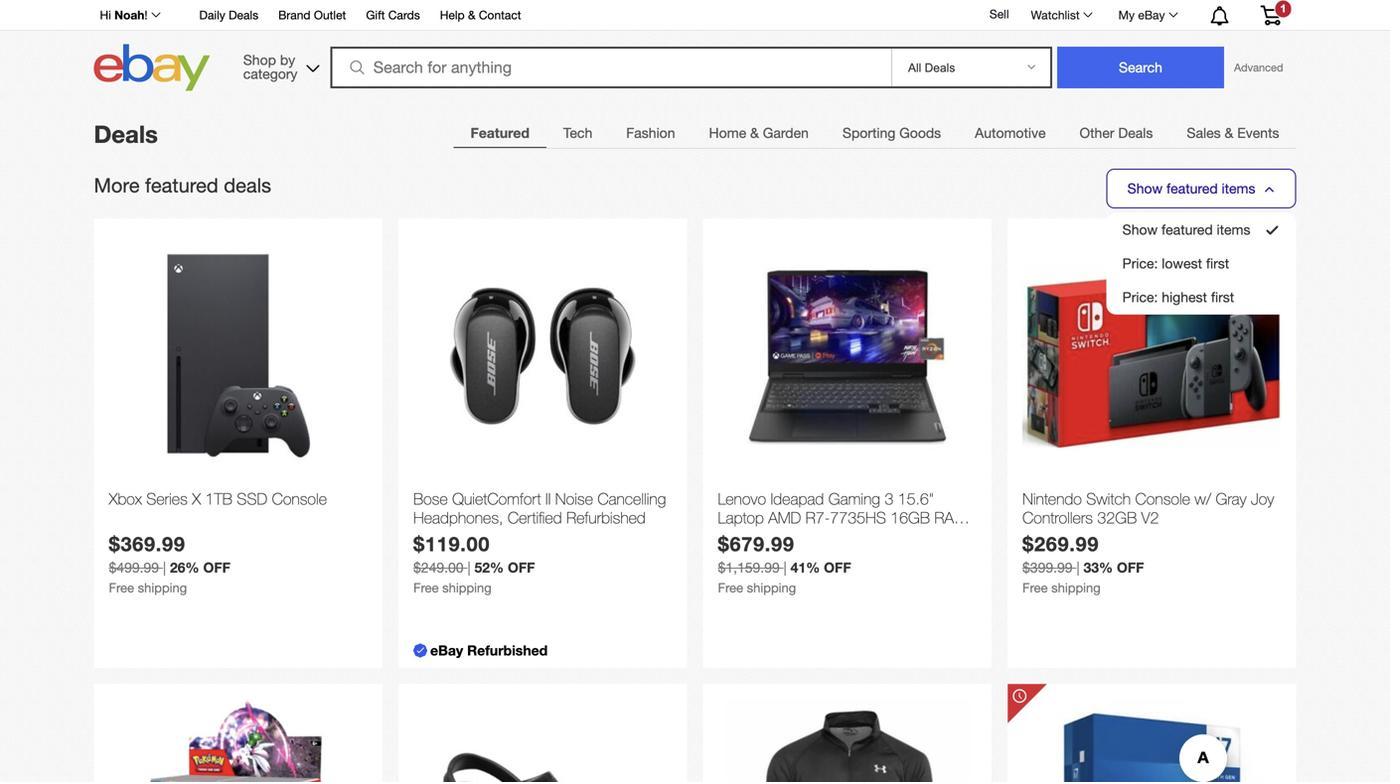 Task type: vqa. For each thing, say whether or not it's contained in the screenshot.


Task type: locate. For each thing, give the bounding box(es) containing it.
1 price: from the top
[[1122, 255, 1158, 272]]

None submit
[[1057, 47, 1224, 88]]

1 horizontal spatial ebay
[[1138, 8, 1165, 22]]

& inside home & garden link
[[750, 125, 759, 141]]

free down the $1,159.99
[[718, 581, 743, 596]]

1 vertical spatial show featured items
[[1122, 222, 1250, 238]]

garden
[[763, 125, 809, 141]]

off right 41%
[[824, 560, 851, 576]]

ebay inside account navigation
[[1138, 8, 1165, 22]]

2 horizontal spatial deals
[[1118, 125, 1153, 141]]

free down "$249.00"
[[413, 581, 439, 596]]

sporting
[[842, 125, 896, 141]]

first right the lowest
[[1206, 255, 1229, 272]]

4 free from the left
[[1022, 581, 1048, 596]]

events
[[1237, 125, 1279, 141]]

2 price: from the top
[[1122, 289, 1158, 306]]

$369.99
[[109, 533, 185, 557]]

featured right more
[[145, 174, 218, 197]]

headphones,
[[413, 509, 503, 528]]

| inside $369.99 $499.99 | 26% off free shipping
[[163, 560, 166, 576]]

shipping down the $1,159.99
[[747, 581, 796, 596]]

0 horizontal spatial ssd
[[237, 490, 267, 509]]

deals right other
[[1118, 125, 1153, 141]]

$249.00
[[413, 560, 464, 576]]

1 horizontal spatial refurbished
[[566, 509, 646, 528]]

7735hs
[[830, 509, 886, 528]]

none submit inside 'shop by category' 'banner'
[[1057, 47, 1224, 88]]

my ebay
[[1118, 8, 1165, 22]]

refurbished down 52% at the left of page
[[467, 643, 548, 659]]

x
[[192, 490, 201, 509]]

deals
[[224, 174, 271, 197]]

1tb
[[205, 490, 232, 509]]

account navigation
[[89, 0, 1296, 31]]

items down show featured items dropdown button
[[1217, 222, 1250, 238]]

& inside sales & events link
[[1225, 125, 1233, 141]]

1 horizontal spatial console
[[1135, 490, 1190, 509]]

console inside nintendo switch console w/ gray joy controllers 32gb v2 $269.99 $399.99 | 33% off free shipping
[[1135, 490, 1190, 509]]

free inside $369.99 $499.99 | 26% off free shipping
[[109, 581, 134, 596]]

4 | from the left
[[1077, 560, 1080, 576]]

tab list containing featured
[[454, 112, 1296, 153]]

my
[[1118, 8, 1135, 22]]

refurbished
[[566, 509, 646, 528], [467, 643, 548, 659]]

|
[[163, 560, 166, 576], [467, 560, 471, 576], [784, 560, 787, 576], [1077, 560, 1080, 576]]

ssd inside lenovo ideapad gaming 3 15.6" laptop amd r7-7735hs 16gb ram 512gb ssd rtx 4050
[[771, 528, 801, 547]]

deals inside account navigation
[[229, 8, 258, 22]]

console right 1tb
[[272, 490, 327, 509]]

show up price: lowest first link
[[1122, 222, 1158, 238]]

| left 26%
[[163, 560, 166, 576]]

ideapad
[[771, 490, 824, 509]]

off inside nintendo switch console w/ gray joy controllers 32gb v2 $269.99 $399.99 | 33% off free shipping
[[1117, 560, 1144, 576]]

noise
[[555, 490, 593, 509]]

1 vertical spatial ebay
[[430, 643, 463, 659]]

1 horizontal spatial &
[[750, 125, 759, 141]]

fashion link
[[609, 113, 692, 153]]

0 vertical spatial items
[[1222, 180, 1255, 197]]

featured up show featured items link
[[1167, 180, 1218, 197]]

1 vertical spatial show
[[1122, 222, 1158, 238]]

items down sales & events link
[[1222, 180, 1255, 197]]

items for show featured items dropdown button
[[1222, 180, 1255, 197]]

2 console from the left
[[1135, 490, 1190, 509]]

| left 33%
[[1077, 560, 1080, 576]]

& inside 'help & contact' link
[[468, 8, 476, 22]]

2 horizontal spatial &
[[1225, 125, 1233, 141]]

ram
[[934, 509, 967, 528]]

2 free from the left
[[413, 581, 439, 596]]

| left 52% at the left of page
[[467, 560, 471, 576]]

price:
[[1122, 255, 1158, 272], [1122, 289, 1158, 306]]

0 horizontal spatial &
[[468, 8, 476, 22]]

3 | from the left
[[784, 560, 787, 576]]

2 | from the left
[[467, 560, 471, 576]]

2 off from the left
[[508, 560, 535, 576]]

1 vertical spatial price:
[[1122, 289, 1158, 306]]

512gb
[[718, 528, 766, 547]]

ii
[[545, 490, 551, 509]]

help & contact link
[[440, 5, 521, 27]]

price: lowest first
[[1122, 255, 1229, 272]]

ebay down "$249.00"
[[430, 643, 463, 659]]

deals link
[[94, 120, 158, 148]]

sell link
[[981, 7, 1018, 21]]

show up show featured items link
[[1127, 180, 1163, 197]]

shop by category banner
[[89, 0, 1296, 96]]

3 shipping from the left
[[747, 581, 796, 596]]

amd
[[768, 509, 801, 528]]

1 | from the left
[[163, 560, 166, 576]]

1 vertical spatial refurbished
[[467, 643, 548, 659]]

items for show featured items link
[[1217, 222, 1250, 238]]

refurbished down the cancelling
[[566, 509, 646, 528]]

show inside dropdown button
[[1127, 180, 1163, 197]]

first right highest
[[1211, 289, 1234, 306]]

| left 41%
[[784, 560, 787, 576]]

ssd down amd
[[771, 528, 801, 547]]

daily
[[199, 8, 225, 22]]

shipping inside $369.99 $499.99 | 26% off free shipping
[[138, 581, 187, 596]]

off right 26%
[[203, 560, 230, 576]]

shipping down 33%
[[1051, 581, 1101, 596]]

shop by category
[[243, 52, 298, 82]]

0 vertical spatial ebay
[[1138, 8, 1165, 22]]

& right help
[[468, 8, 476, 22]]

$399.99
[[1022, 560, 1073, 576]]

items
[[1222, 180, 1255, 197], [1217, 222, 1250, 238]]

xbox
[[109, 490, 142, 509]]

1 off from the left
[[203, 560, 230, 576]]

console up "v2"
[[1135, 490, 1190, 509]]

sell
[[990, 7, 1009, 21]]

1 free from the left
[[109, 581, 134, 596]]

more featured deals
[[94, 174, 271, 197]]

4 shipping from the left
[[1051, 581, 1101, 596]]

advanced link
[[1224, 48, 1293, 87]]

price: left the lowest
[[1122, 255, 1158, 272]]

r7-
[[806, 509, 830, 528]]

more
[[94, 174, 140, 197]]

free down "$399.99"
[[1022, 581, 1048, 596]]

xbox series x 1tb ssd console link
[[109, 490, 368, 533]]

0 vertical spatial show featured items
[[1127, 180, 1255, 197]]

hi noah !
[[100, 8, 148, 22]]

show
[[1127, 180, 1163, 197], [1122, 222, 1158, 238]]

& right sales
[[1225, 125, 1233, 141]]

& for home
[[750, 125, 759, 141]]

items inside dropdown button
[[1222, 180, 1255, 197]]

$679.99
[[718, 533, 795, 557]]

3
[[885, 490, 894, 509]]

& right home
[[750, 125, 759, 141]]

1 horizontal spatial ssd
[[771, 528, 801, 547]]

other
[[1080, 125, 1114, 141]]

off right 52% at the left of page
[[508, 560, 535, 576]]

my ebay link
[[1107, 3, 1187, 27]]

&
[[468, 8, 476, 22], [750, 125, 759, 141], [1225, 125, 1233, 141]]

ebay right my
[[1138, 8, 1165, 22]]

category
[[243, 66, 298, 82]]

price: for price: highest first
[[1122, 289, 1158, 306]]

1 shipping from the left
[[138, 581, 187, 596]]

$1,159.99
[[718, 560, 780, 576]]

0 horizontal spatial console
[[272, 490, 327, 509]]

featured up the lowest
[[1162, 222, 1213, 238]]

nintendo switch console w/ gray joy controllers 32gb v2 link
[[1022, 490, 1281, 533]]

quietcomfort
[[452, 490, 541, 509]]

deals
[[229, 8, 258, 22], [94, 120, 158, 148], [1118, 125, 1153, 141]]

shipping inside nintendo switch console w/ gray joy controllers 32gb v2 $269.99 $399.99 | 33% off free shipping
[[1051, 581, 1101, 596]]

4 off from the left
[[1117, 560, 1144, 576]]

0 vertical spatial first
[[1206, 255, 1229, 272]]

show inside menu
[[1122, 222, 1158, 238]]

3 free from the left
[[718, 581, 743, 596]]

tab list
[[454, 112, 1296, 153]]

33%
[[1084, 560, 1113, 576]]

menu
[[1108, 214, 1295, 314]]

show featured items up the lowest
[[1122, 222, 1250, 238]]

sales & events
[[1187, 125, 1279, 141]]

off
[[203, 560, 230, 576], [508, 560, 535, 576], [824, 560, 851, 576], [1117, 560, 1144, 576]]

26%
[[170, 560, 199, 576]]

lenovo
[[718, 490, 766, 509]]

1 vertical spatial ssd
[[771, 528, 801, 547]]

show for show featured items dropdown button
[[1127, 180, 1163, 197]]

deals inside menu bar
[[1118, 125, 1153, 141]]

1 vertical spatial first
[[1211, 289, 1234, 306]]

home
[[709, 125, 746, 141]]

1 vertical spatial items
[[1217, 222, 1250, 238]]

featured inside dropdown button
[[1167, 180, 1218, 197]]

rtx
[[806, 528, 833, 547]]

0 vertical spatial show
[[1127, 180, 1163, 197]]

show featured items up show featured items link
[[1127, 180, 1255, 197]]

shipping
[[138, 581, 187, 596], [442, 581, 492, 596], [747, 581, 796, 596], [1051, 581, 1101, 596]]

v2
[[1141, 509, 1159, 528]]

w/
[[1195, 490, 1211, 509]]

nintendo
[[1022, 490, 1082, 509]]

highest
[[1162, 289, 1207, 306]]

1
[[1280, 2, 1286, 15]]

ssd
[[237, 490, 267, 509], [771, 528, 801, 547]]

| inside bose quietcomfort ii noise cancelling headphones, certified refurbished $119.00 $249.00 | 52% off free shipping
[[467, 560, 471, 576]]

0 vertical spatial price:
[[1122, 255, 1158, 272]]

shipping down 26%
[[138, 581, 187, 596]]

gift cards
[[366, 8, 420, 22]]

ssd right 1tb
[[237, 490, 267, 509]]

deals right daily
[[229, 8, 258, 22]]

| inside $679.99 $1,159.99 | 41% off free shipping
[[784, 560, 787, 576]]

home & garden
[[709, 125, 809, 141]]

price: left highest
[[1122, 289, 1158, 306]]

shipping down 52% at the left of page
[[442, 581, 492, 596]]

1 link
[[1248, 0, 1293, 29]]

2 shipping from the left
[[442, 581, 492, 596]]

1 horizontal spatial deals
[[229, 8, 258, 22]]

shipping inside $679.99 $1,159.99 | 41% off free shipping
[[747, 581, 796, 596]]

3 off from the left
[[824, 560, 851, 576]]

free down $499.99
[[109, 581, 134, 596]]

featured
[[145, 174, 218, 197], [1167, 180, 1218, 197], [1162, 222, 1213, 238]]

deals up more
[[94, 120, 158, 148]]

menu bar
[[454, 112, 1296, 153]]

0 horizontal spatial refurbished
[[467, 643, 548, 659]]

0 vertical spatial refurbished
[[566, 509, 646, 528]]

show featured items link
[[1122, 222, 1250, 238]]

show featured items inside dropdown button
[[1127, 180, 1255, 197]]

off right 33%
[[1117, 560, 1144, 576]]

free inside bose quietcomfort ii noise cancelling headphones, certified refurbished $119.00 $249.00 | 52% off free shipping
[[413, 581, 439, 596]]

ebay
[[1138, 8, 1165, 22], [430, 643, 463, 659]]

featured for show featured items link
[[1162, 222, 1213, 238]]

goods
[[899, 125, 941, 141]]



Task type: describe. For each thing, give the bounding box(es) containing it.
automotive link
[[958, 113, 1063, 153]]

lenovo ideapad gaming 3 15.6" laptop amd r7-7735hs 16gb ram 512gb ssd rtx 4050
[[718, 490, 967, 547]]

bose
[[413, 490, 448, 509]]

32gb
[[1097, 509, 1137, 528]]

sales
[[1187, 125, 1221, 141]]

other deals link
[[1063, 113, 1170, 153]]

0 horizontal spatial ebay
[[430, 643, 463, 659]]

watchlist
[[1031, 8, 1080, 22]]

series
[[146, 490, 188, 509]]

brand
[[278, 8, 311, 22]]

sales & events link
[[1170, 113, 1296, 153]]

deals for daily deals
[[229, 8, 258, 22]]

16gb
[[891, 509, 930, 528]]

price: highest first link
[[1122, 289, 1234, 306]]

& for sales
[[1225, 125, 1233, 141]]

off inside $369.99 $499.99 | 26% off free shipping
[[203, 560, 230, 576]]

& for help
[[468, 8, 476, 22]]

menu containing show featured items
[[1108, 214, 1295, 314]]

gift cards link
[[366, 5, 420, 27]]

joy
[[1251, 490, 1274, 509]]

featured
[[471, 125, 530, 141]]

certified
[[508, 509, 562, 528]]

ebay refurbished
[[430, 643, 548, 659]]

shop
[[243, 52, 276, 68]]

fashion
[[626, 125, 675, 141]]

home & garden link
[[692, 113, 826, 153]]

switch
[[1086, 490, 1131, 509]]

Search for anything text field
[[334, 49, 887, 86]]

free inside $679.99 $1,159.99 | 41% off free shipping
[[718, 581, 743, 596]]

outlet
[[314, 8, 346, 22]]

gift
[[366, 8, 385, 22]]

show featured items for show featured items dropdown button
[[1127, 180, 1255, 197]]

price: for price: lowest first
[[1122, 255, 1158, 272]]

noah
[[114, 8, 144, 22]]

free inside nintendo switch console w/ gray joy controllers 32gb v2 $269.99 $399.99 | 33% off free shipping
[[1022, 581, 1048, 596]]

sporting goods
[[842, 125, 941, 141]]

off inside $679.99 $1,159.99 | 41% off free shipping
[[824, 560, 851, 576]]

shop by category button
[[234, 44, 324, 87]]

cancelling
[[598, 490, 666, 509]]

lenovo ideapad gaming 3 15.6" laptop amd r7-7735hs 16gb ram 512gb ssd rtx 4050 link
[[718, 490, 977, 547]]

controllers
[[1022, 509, 1093, 528]]

gaming
[[828, 490, 880, 509]]

$269.99
[[1022, 533, 1099, 557]]

watchlist link
[[1020, 3, 1102, 27]]

tech link
[[546, 113, 609, 153]]

laptop
[[718, 509, 764, 528]]

15.6"
[[898, 490, 934, 509]]

show featured items for show featured items link
[[1122, 222, 1250, 238]]

menu bar containing featured
[[454, 112, 1296, 153]]

deals for other deals
[[1118, 125, 1153, 141]]

brand outlet
[[278, 8, 346, 22]]

nintendo switch console w/ gray joy controllers 32gb v2 $269.99 $399.99 | 33% off free shipping
[[1022, 490, 1274, 596]]

other deals
[[1080, 125, 1153, 141]]

show featured items button
[[1107, 169, 1296, 209]]

show for show featured items link
[[1122, 222, 1158, 238]]

$499.99
[[109, 560, 159, 576]]

contact
[[479, 8, 521, 22]]

!
[[144, 8, 148, 22]]

hi
[[100, 8, 111, 22]]

1 console from the left
[[272, 490, 327, 509]]

| inside nintendo switch console w/ gray joy controllers 32gb v2 $269.99 $399.99 | 33% off free shipping
[[1077, 560, 1080, 576]]

daily deals link
[[199, 5, 258, 27]]

price: lowest first link
[[1122, 255, 1229, 272]]

first for price: highest first
[[1211, 289, 1234, 306]]

brand outlet link
[[278, 5, 346, 27]]

tech
[[563, 125, 592, 141]]

daily deals
[[199, 8, 258, 22]]

off inside bose quietcomfort ii noise cancelling headphones, certified refurbished $119.00 $249.00 | 52% off free shipping
[[508, 560, 535, 576]]

41%
[[791, 560, 820, 576]]

automotive
[[975, 125, 1046, 141]]

0 vertical spatial ssd
[[237, 490, 267, 509]]

0 horizontal spatial deals
[[94, 120, 158, 148]]

shipping inside bose quietcomfort ii noise cancelling headphones, certified refurbished $119.00 $249.00 | 52% off free shipping
[[442, 581, 492, 596]]

$119.00
[[413, 533, 490, 557]]

$369.99 $499.99 | 26% off free shipping
[[109, 533, 230, 596]]

cards
[[388, 8, 420, 22]]

by
[[280, 52, 295, 68]]

advanced
[[1234, 61, 1283, 74]]

first for price: lowest first
[[1206, 255, 1229, 272]]

featured for show featured items dropdown button
[[1167, 180, 1218, 197]]

bose quietcomfort ii noise cancelling headphones, certified refurbished $119.00 $249.00 | 52% off free shipping
[[413, 490, 666, 596]]

refurbished inside bose quietcomfort ii noise cancelling headphones, certified refurbished $119.00 $249.00 | 52% off free shipping
[[566, 509, 646, 528]]

help
[[440, 8, 465, 22]]



